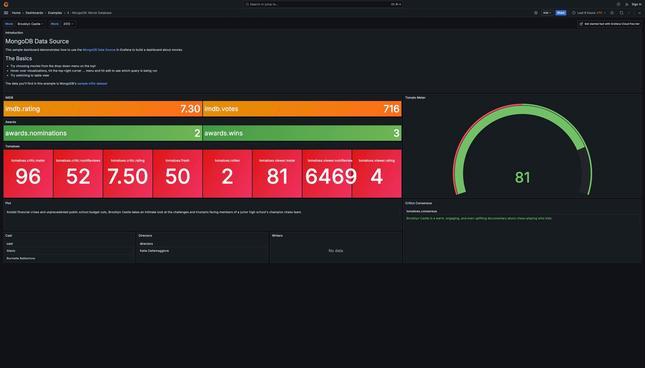 Task type: describe. For each thing, give the bounding box(es) containing it.
auto refresh turned off. choose refresh time interval image
[[627, 11, 631, 14]]

news image
[[626, 2, 629, 6]]

grafana image
[[3, 2, 9, 7]]



Task type: vqa. For each thing, say whether or not it's contained in the screenshot.
Dashboard settings image
yes



Task type: locate. For each thing, give the bounding box(es) containing it.
help image
[[617, 2, 621, 6]]

open menu image
[[3, 10, 9, 15]]

refresh dashboard image
[[620, 11, 624, 15]]

dashboard settings image
[[534, 11, 538, 15]]

zoom out time range image
[[611, 11, 614, 15]]

cell
[[5, 209, 400, 216], [406, 215, 640, 222], [5, 247, 133, 255], [139, 247, 266, 255], [5, 255, 133, 263]]



